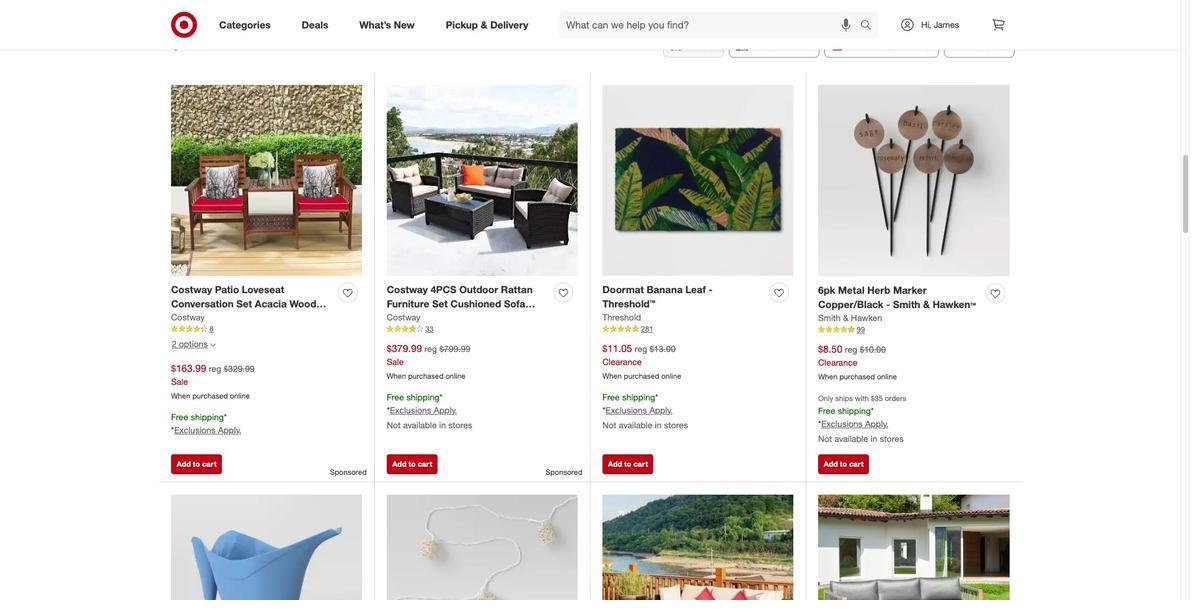 Task type: vqa. For each thing, say whether or not it's contained in the screenshot.
( related to Beauty
no



Task type: describe. For each thing, give the bounding box(es) containing it.
when for $163.99
[[171, 391, 191, 401]]

delivery for pickup & delivery
[[491, 18, 529, 31]]

exclusions apply. button down "$163.99 reg $329.99 sale when purchased online"
[[174, 424, 241, 436]]

shipping button
[[945, 31, 1015, 58]]

exclusions apply. button down with
[[822, 418, 889, 430]]

conversation
[[171, 298, 234, 310]]

1 horizontal spatial not
[[603, 420, 617, 430]]

shop in store
[[752, 38, 812, 50]]

$163.99
[[171, 362, 206, 375]]

new
[[394, 18, 415, 31]]

free down $11.05 reg $13.00 clearance when purchased online
[[603, 392, 620, 402]]

available inside only ships with $35 orders free shipping * * exclusions apply. not available in stores
[[835, 433, 869, 444]]

costway patio loveseat conversation set acacia wood chair coffee table cushioned white\ red link
[[171, 283, 333, 339]]

cart for $379.99
[[418, 460, 433, 469]]

marker
[[894, 284, 927, 297]]

exclusions down $379.99 reg $799.99 sale when purchased online
[[390, 405, 432, 415]]

8
[[210, 324, 214, 334]]

when for $11.05
[[603, 372, 622, 381]]

shop in store button
[[730, 31, 820, 58]]

pickup & delivery link
[[435, 11, 544, 38]]

2 options
[[172, 339, 208, 349]]

store
[[789, 38, 812, 50]]

smith & hawken
[[819, 313, 883, 323]]

only
[[819, 394, 834, 403]]

$379.99
[[387, 342, 422, 355]]

same day delivery button
[[825, 31, 940, 58]]

ships
[[836, 394, 854, 403]]

threshold™
[[603, 298, 656, 310]]

doormat
[[603, 284, 644, 296]]

stores inside only ships with $35 orders free shipping * * exclusions apply. not available in stores
[[880, 433, 904, 444]]

exclusions down $11.05 reg $13.00 clearance when purchased online
[[606, 405, 647, 415]]

- inside 6pk metal herb marker copper/black - smith & hawken™
[[887, 298, 891, 311]]

with
[[856, 394, 869, 403]]

cart for $163.99
[[202, 460, 217, 469]]

281
[[641, 324, 654, 334]]

costway for costway 4pcs outdoor rattan furniture set cushioned sofa armrest table
[[387, 284, 428, 296]]

1 horizontal spatial available
[[619, 420, 653, 430]]

cart for $11.05
[[634, 460, 648, 469]]

$8.50
[[819, 343, 843, 356]]

when for $8.50
[[819, 372, 838, 381]]

doormat banana leaf - threshold™ link
[[603, 283, 765, 311]]

online for $379.99
[[446, 372, 466, 381]]

apply. down $379.99 reg $799.99 sale when purchased online
[[434, 405, 457, 415]]

add for $379.99
[[393, 460, 407, 469]]

33
[[425, 324, 434, 334]]

patio
[[215, 284, 239, 296]]

what's new link
[[349, 11, 431, 38]]

leaf
[[686, 284, 706, 296]]

reg for $163.99
[[209, 364, 222, 374]]

clearance for $11.05
[[603, 357, 642, 367]]

options
[[179, 339, 208, 349]]

sponsored for costway patio loveseat conversation set acacia wood chair coffee table cushioned white\ red
[[330, 468, 367, 477]]

1 free shipping * * exclusions apply. not available in stores from the left
[[387, 392, 473, 430]]

shipping inside free shipping * * exclusions apply.
[[191, 412, 224, 422]]

costway for costway link associated with coffee
[[171, 312, 205, 323]]

all colors image
[[210, 342, 216, 348]]

delivery for same day delivery
[[896, 38, 932, 50]]

exclusions apply. button down $379.99 reg $799.99 sale when purchased online
[[390, 404, 457, 417]]

6pk metal herb marker copper/black - smith & hawken™ link
[[819, 284, 981, 312]]

apply. inside free shipping * * exclusions apply.
[[218, 425, 241, 435]]

purchased for $163.99
[[193, 391, 228, 401]]

costway link for armrest
[[387, 311, 421, 324]]

results
[[206, 34, 252, 51]]

sponsored for costway 4pcs outdoor rattan furniture set cushioned sofa armrest table
[[546, 468, 583, 477]]

when for $379.99
[[387, 372, 406, 381]]

8 link
[[171, 324, 362, 335]]

hawken
[[851, 313, 883, 323]]

2 free shipping * * exclusions apply. not available in stores from the left
[[603, 392, 688, 430]]

free down $379.99 reg $799.99 sale when purchased online
[[387, 392, 404, 402]]

threshold link
[[603, 311, 641, 324]]

to for $8.50
[[840, 460, 848, 469]]

$329.99
[[224, 364, 255, 374]]

purchased for $8.50
[[840, 372, 875, 381]]

reg for $379.99
[[425, 344, 437, 354]]

only ships with $35 orders free shipping * * exclusions apply. not available in stores
[[819, 394, 907, 444]]

0 horizontal spatial available
[[403, 420, 437, 430]]

online for $163.99
[[230, 391, 250, 401]]

$11.05 reg $13.00 clearance when purchased online
[[603, 342, 682, 381]]

set inside costway 4pcs outdoor rattan furniture set cushioned sofa armrest table
[[432, 298, 448, 310]]

not inside only ships with $35 orders free shipping * * exclusions apply. not available in stores
[[819, 433, 833, 444]]

search
[[855, 20, 885, 32]]

costway 4pcs outdoor rattan furniture set cushioned sofa armrest table link
[[387, 283, 549, 324]]

1 horizontal spatial stores
[[664, 420, 688, 430]]

online for $8.50
[[878, 372, 897, 381]]

$799.99
[[440, 344, 471, 354]]

free shipping * * exclusions apply.
[[171, 412, 241, 435]]

pickup button
[[664, 31, 725, 58]]

metal
[[839, 284, 865, 297]]

$8.50 reg $10.00 clearance when purchased online
[[819, 343, 897, 381]]

cushioned inside costway 4pcs outdoor rattan furniture set cushioned sofa armrest table
[[451, 298, 501, 310]]

costway patio loveseat conversation set acacia wood chair coffee table cushioned white\ red
[[171, 284, 317, 339]]

$11.05
[[603, 342, 633, 355]]

exclusions inside free shipping * * exclusions apply.
[[174, 425, 216, 435]]

$13.00
[[650, 344, 676, 354]]

costway for costway patio loveseat conversation set acacia wood chair coffee table cushioned white\ red
[[171, 284, 212, 296]]

shipping down $379.99 reg $799.99 sale when purchased online
[[407, 392, 440, 402]]

acacia
[[255, 298, 287, 310]]

$10.00
[[860, 344, 886, 355]]

to for $11.05
[[625, 460, 632, 469]]

pickup & delivery
[[446, 18, 529, 31]]

33 link
[[387, 324, 578, 335]]

0 horizontal spatial not
[[387, 420, 401, 430]]

What can we help you find? suggestions appear below search field
[[559, 11, 864, 38]]

add to cart button for $379.99
[[387, 455, 438, 475]]

same
[[848, 38, 873, 50]]



Task type: locate. For each thing, give the bounding box(es) containing it.
exclusions down "$163.99 reg $329.99 sale when purchased online"
[[174, 425, 216, 435]]

rattan
[[501, 284, 533, 296]]

shipping inside only ships with $35 orders free shipping * * exclusions apply. not available in stores
[[838, 406, 871, 416]]

281 link
[[603, 324, 794, 335]]

0 horizontal spatial clearance
[[603, 357, 642, 367]]

exclusions apply. button down $11.05 reg $13.00 clearance when purchased online
[[606, 404, 673, 417]]

0 vertical spatial &
[[481, 18, 488, 31]]

purchased inside the $8.50 reg $10.00 clearance when purchased online
[[840, 372, 875, 381]]

costway inside costway 4pcs outdoor rattan furniture set cushioned sofa armrest table
[[387, 284, 428, 296]]

to for $379.99
[[409, 460, 416, 469]]

add to cart button
[[171, 455, 222, 475], [387, 455, 438, 475], [603, 455, 654, 475], [819, 455, 870, 475]]

reg for $11.05
[[635, 344, 648, 354]]

99
[[857, 325, 865, 334]]

coffee
[[199, 312, 230, 324]]

hawken™
[[933, 298, 977, 311]]

free inside only ships with $35 orders free shipping * * exclusions apply. not available in stores
[[819, 406, 836, 416]]

- down 'herb'
[[887, 298, 891, 311]]

online inside "$163.99 reg $329.99 sale when purchased online"
[[230, 391, 250, 401]]

in inside only ships with $35 orders free shipping * * exclusions apply. not available in stores
[[871, 433, 878, 444]]

costway up white\
[[171, 312, 205, 323]]

2 horizontal spatial stores
[[880, 433, 904, 444]]

costway 4pcs outdoor rattan furniture set cushioned sofa armrest table image
[[387, 85, 578, 276], [387, 85, 578, 276]]

reg inside $11.05 reg $13.00 clearance when purchased online
[[635, 344, 648, 354]]

search button
[[855, 11, 885, 41]]

- right leaf
[[709, 284, 713, 296]]

reg inside $379.99 reg $799.99 sale when purchased online
[[425, 344, 437, 354]]

1 horizontal spatial set
[[432, 298, 448, 310]]

free inside free shipping * * exclusions apply.
[[171, 412, 188, 422]]

add to cart for $11.05
[[608, 460, 648, 469]]

6pk metal herb marker copper/black - smith & hawken™ image
[[819, 85, 1010, 277], [819, 85, 1010, 277]]

categories
[[219, 18, 271, 31]]

exclusions down ships
[[822, 419, 863, 429]]

cart for $8.50
[[850, 460, 864, 469]]

smith & hawken link
[[819, 312, 883, 324]]

costway link
[[171, 311, 205, 324], [387, 311, 421, 324]]

orders
[[885, 394, 907, 403]]

clearance down the $11.05
[[603, 357, 642, 367]]

reg inside "$163.99 reg $329.99 sale when purchased online"
[[209, 364, 222, 374]]

online
[[446, 372, 466, 381], [662, 372, 682, 381], [878, 372, 897, 381], [230, 391, 250, 401]]

99 link
[[819, 324, 1010, 335]]

white\
[[171, 326, 202, 339]]

cushioned down acacia
[[261, 312, 311, 324]]

furniture
[[387, 298, 430, 310]]

sale inside $379.99 reg $799.99 sale when purchased online
[[387, 357, 404, 367]]

copper/black
[[819, 298, 884, 311]]

1 cart from the left
[[202, 460, 217, 469]]

wood
[[290, 298, 317, 310]]

set down patio
[[236, 298, 252, 310]]

4 add to cart from the left
[[824, 460, 864, 469]]

table down 4pcs
[[428, 312, 452, 324]]

purchased for $11.05
[[624, 372, 660, 381]]

smith down the marker
[[894, 298, 921, 311]]

online inside the $8.50 reg $10.00 clearance when purchased online
[[878, 372, 897, 381]]

costway down the furniture
[[387, 312, 421, 323]]

hi,
[[922, 19, 932, 30]]

armrest
[[387, 312, 425, 324]]

0 horizontal spatial smith
[[819, 313, 841, 323]]

2 table from the left
[[428, 312, 452, 324]]

deals
[[302, 18, 329, 31]]

2 sponsored from the left
[[546, 468, 583, 477]]

1 table from the left
[[233, 312, 258, 324]]

doormat banana leaf - threshold™
[[603, 284, 713, 310]]

2 horizontal spatial &
[[924, 298, 930, 311]]

purchased inside $379.99 reg $799.99 sale when purchased online
[[408, 372, 444, 381]]

red
[[205, 326, 223, 339]]

costway link up white\
[[171, 311, 205, 324]]

-
[[709, 284, 713, 296], [887, 298, 891, 311]]

1 vertical spatial &
[[924, 298, 930, 311]]

costway 5pcs outdoor patio rattan furniture set sectional conversation beige cushion image
[[603, 495, 794, 600], [603, 495, 794, 600]]

3 cart from the left
[[634, 460, 648, 469]]

purchased down $379.99
[[408, 372, 444, 381]]

6pk
[[819, 284, 836, 297]]

sale down $163.99
[[171, 376, 188, 387]]

2 add from the left
[[393, 460, 407, 469]]

cart
[[202, 460, 217, 469], [418, 460, 433, 469], [634, 460, 648, 469], [850, 460, 864, 469]]

to
[[193, 460, 200, 469], [409, 460, 416, 469], [625, 460, 632, 469], [840, 460, 848, 469]]

1 horizontal spatial sponsored
[[546, 468, 583, 477]]

3 to from the left
[[625, 460, 632, 469]]

reg inside the $8.50 reg $10.00 clearance when purchased online
[[845, 344, 858, 355]]

shipping
[[407, 392, 440, 402], [622, 392, 656, 402], [838, 406, 871, 416], [191, 412, 224, 422]]

online for $11.05
[[662, 372, 682, 381]]

online inside $11.05 reg $13.00 clearance when purchased online
[[662, 372, 682, 381]]

0 horizontal spatial &
[[481, 18, 488, 31]]

1 horizontal spatial pickup
[[686, 38, 716, 50]]

1 horizontal spatial sale
[[387, 357, 404, 367]]

in
[[779, 38, 786, 50], [439, 420, 446, 430], [655, 420, 662, 430], [871, 433, 878, 444]]

free shipping * * exclusions apply. not available in stores down $379.99 reg $799.99 sale when purchased online
[[387, 392, 473, 430]]

cushioned down the outdoor
[[451, 298, 501, 310]]

cushioned
[[451, 298, 501, 310], [261, 312, 311, 324]]

apply. down $35
[[866, 419, 889, 429]]

3 add to cart button from the left
[[603, 455, 654, 475]]

set inside costway patio loveseat conversation set acacia wood chair coffee table cushioned white\ red
[[236, 298, 252, 310]]

sale for $163.99
[[171, 376, 188, 387]]

online up orders
[[878, 372, 897, 381]]

0 vertical spatial -
[[709, 284, 713, 296]]

smith down copper/black
[[819, 313, 841, 323]]

table for set
[[428, 312, 452, 324]]

reg for $8.50
[[845, 344, 858, 355]]

2 horizontal spatial available
[[835, 433, 869, 444]]

1 horizontal spatial costway link
[[387, 311, 421, 324]]

costway link for coffee
[[171, 311, 205, 324]]

sofa
[[504, 298, 526, 310]]

stores
[[449, 420, 473, 430], [664, 420, 688, 430], [880, 433, 904, 444]]

4 add from the left
[[824, 460, 838, 469]]

clearance down $8.50
[[819, 357, 858, 368]]

exclusions inside only ships with $35 orders free shipping * * exclusions apply. not available in stores
[[822, 419, 863, 429]]

in inside button
[[779, 38, 786, 50]]

purchased up free shipping * * exclusions apply.
[[193, 391, 228, 401]]

clearance inside $11.05 reg $13.00 clearance when purchased online
[[603, 357, 642, 367]]

1 horizontal spatial &
[[844, 313, 849, 323]]

costway up the furniture
[[387, 284, 428, 296]]

0 horizontal spatial set
[[236, 298, 252, 310]]

costway for armrest's costway link
[[387, 312, 421, 323]]

add for $11.05
[[608, 460, 623, 469]]

sale down $379.99
[[387, 357, 404, 367]]

2 add to cart from the left
[[393, 460, 433, 469]]

chair
[[171, 312, 197, 324]]

when down $163.99
[[171, 391, 191, 401]]

costway up conversation
[[171, 284, 212, 296]]

0 horizontal spatial costway link
[[171, 311, 205, 324]]

purchased inside $11.05 reg $13.00 clearance when purchased online
[[624, 372, 660, 381]]

4 add to cart button from the left
[[819, 455, 870, 475]]

add for $163.99
[[177, 460, 191, 469]]

purchased down $13.00
[[624, 372, 660, 381]]

costway inside costway patio loveseat conversation set acacia wood chair coffee table cushioned white\ red
[[171, 284, 212, 296]]

reg
[[425, 344, 437, 354], [635, 344, 648, 354], [845, 344, 858, 355], [209, 364, 222, 374]]

shipping down $11.05 reg $13.00 clearance when purchased online
[[622, 392, 656, 402]]

0 vertical spatial cushioned
[[451, 298, 501, 310]]

*
[[440, 392, 443, 402], [656, 392, 659, 402], [387, 405, 390, 415], [603, 405, 606, 415], [871, 406, 875, 416], [224, 412, 227, 422], [819, 419, 822, 429], [171, 425, 174, 435]]

cushioned inside costway patio loveseat conversation set acacia wood chair coffee table cushioned white\ red
[[261, 312, 311, 324]]

smith inside 6pk metal herb marker copper/black - smith & hawken™
[[894, 298, 921, 311]]

delivery inside button
[[896, 38, 932, 50]]

7,002 results
[[167, 34, 252, 51]]

0 vertical spatial delivery
[[491, 18, 529, 31]]

$163.99 reg $329.99 sale when purchased online
[[171, 362, 255, 401]]

reg down 281
[[635, 344, 648, 354]]

2 options button
[[166, 334, 222, 354]]

add to cart for $8.50
[[824, 460, 864, 469]]

add for $8.50
[[824, 460, 838, 469]]

costway patio loveseat conversation set acacia wood chair coffee table cushioned white\ red image
[[171, 85, 362, 276], [171, 85, 362, 276]]

1 add from the left
[[177, 460, 191, 469]]

not
[[387, 420, 401, 430], [603, 420, 617, 430], [819, 433, 833, 444]]

when inside "$163.99 reg $329.99 sale when purchased online"
[[171, 391, 191, 401]]

to for $163.99
[[193, 460, 200, 469]]

1 set from the left
[[236, 298, 252, 310]]

purchased up with
[[840, 372, 875, 381]]

1 vertical spatial -
[[887, 298, 891, 311]]

3 add from the left
[[608, 460, 623, 469]]

smith
[[894, 298, 921, 311], [819, 313, 841, 323]]

categories link
[[209, 11, 286, 38]]

4 to from the left
[[840, 460, 848, 469]]

online down "$799.99"
[[446, 372, 466, 381]]

day
[[876, 38, 893, 50]]

1 add to cart button from the left
[[171, 455, 222, 475]]

pickup
[[446, 18, 478, 31], [686, 38, 716, 50]]

reg down 33
[[425, 344, 437, 354]]

10ct incandescent mini lights with wrapped rattan hoods brown - opalhouse™ image
[[387, 495, 578, 600], [387, 495, 578, 600]]

1/2gal watering can blue - room essentials™ image
[[171, 495, 362, 600], [171, 495, 362, 600]]

purchased
[[408, 372, 444, 381], [624, 372, 660, 381], [840, 372, 875, 381], [193, 391, 228, 401]]

sale for $379.99
[[387, 357, 404, 367]]

0 horizontal spatial free shipping * * exclusions apply. not available in stores
[[387, 392, 473, 430]]

online down $13.00
[[662, 372, 682, 381]]

pickup inside button
[[686, 38, 716, 50]]

costway link down the furniture
[[387, 311, 421, 324]]

sale inside "$163.99 reg $329.99 sale when purchased online"
[[171, 376, 188, 387]]

free
[[387, 392, 404, 402], [603, 392, 620, 402], [819, 406, 836, 416], [171, 412, 188, 422]]

same day delivery
[[848, 38, 932, 50]]

james
[[934, 19, 960, 30]]

shipping down "$163.99 reg $329.99 sale when purchased online"
[[191, 412, 224, 422]]

1 vertical spatial sale
[[171, 376, 188, 387]]

add
[[177, 460, 191, 469], [393, 460, 407, 469], [608, 460, 623, 469], [824, 460, 838, 469]]

table inside costway patio loveseat conversation set acacia wood chair coffee table cushioned white\ red
[[233, 312, 258, 324]]

when down the $11.05
[[603, 372, 622, 381]]

2 horizontal spatial not
[[819, 433, 833, 444]]

- inside doormat banana leaf - threshold™
[[709, 284, 713, 296]]

all colors element
[[210, 341, 216, 348]]

online inside $379.99 reg $799.99 sale when purchased online
[[446, 372, 466, 381]]

$379.99 reg $799.99 sale when purchased online
[[387, 342, 471, 381]]

banana
[[647, 284, 683, 296]]

1 to from the left
[[193, 460, 200, 469]]

0 horizontal spatial table
[[233, 312, 258, 324]]

table down acacia
[[233, 312, 258, 324]]

apply. down $11.05 reg $13.00 clearance when purchased online
[[650, 405, 673, 415]]

shop
[[752, 38, 776, 50]]

2 vertical spatial &
[[844, 313, 849, 323]]

1 vertical spatial cushioned
[[261, 312, 311, 324]]

1 horizontal spatial cushioned
[[451, 298, 501, 310]]

1 horizontal spatial -
[[887, 298, 891, 311]]

2 set from the left
[[432, 298, 448, 310]]

2 to from the left
[[409, 460, 416, 469]]

apply. inside only ships with $35 orders free shipping * * exclusions apply. not available in stores
[[866, 419, 889, 429]]

2
[[172, 339, 177, 349]]

1 sponsored from the left
[[330, 468, 367, 477]]

add to cart button for $11.05
[[603, 455, 654, 475]]

4 cart from the left
[[850, 460, 864, 469]]

exclusions apply. button
[[390, 404, 457, 417], [606, 404, 673, 417], [822, 418, 889, 430], [174, 424, 241, 436]]

deals link
[[291, 11, 344, 38]]

costway 4pcs outdoor rattan furniture set cushioned sofa armrest table
[[387, 284, 533, 324]]

0 horizontal spatial cushioned
[[261, 312, 311, 324]]

what's new
[[360, 18, 415, 31]]

add to cart button for $8.50
[[819, 455, 870, 475]]

4pcs
[[431, 284, 457, 296]]

$35
[[871, 394, 883, 403]]

shipping down with
[[838, 406, 871, 416]]

1 costway link from the left
[[171, 311, 205, 324]]

costway
[[171, 284, 212, 296], [387, 284, 428, 296], [171, 312, 205, 323], [387, 312, 421, 323]]

shipping
[[968, 38, 1007, 50]]

7,002
[[167, 34, 202, 51]]

when up only
[[819, 372, 838, 381]]

free down "$163.99 reg $329.99 sale when purchased online"
[[171, 412, 188, 422]]

pickup for pickup
[[686, 38, 716, 50]]

0 vertical spatial sale
[[387, 357, 404, 367]]

when inside $11.05 reg $13.00 clearance when purchased online
[[603, 372, 622, 381]]

1 horizontal spatial clearance
[[819, 357, 858, 368]]

1 horizontal spatial smith
[[894, 298, 921, 311]]

3 add to cart from the left
[[608, 460, 648, 469]]

1 add to cart from the left
[[177, 460, 217, 469]]

table inside costway 4pcs outdoor rattan furniture set cushioned sofa armrest table
[[428, 312, 452, 324]]

2 cart from the left
[[418, 460, 433, 469]]

costway  3pcs patio sofa furniture set thick cushion acacia wood image
[[819, 495, 1010, 600], [819, 495, 1010, 600]]

0 vertical spatial pickup
[[446, 18, 478, 31]]

1 vertical spatial smith
[[819, 313, 841, 323]]

0 vertical spatial smith
[[894, 298, 921, 311]]

what's
[[360, 18, 391, 31]]

0 horizontal spatial stores
[[449, 420, 473, 430]]

clearance inside the $8.50 reg $10.00 clearance when purchased online
[[819, 357, 858, 368]]

add to cart for $379.99
[[393, 460, 433, 469]]

when inside the $8.50 reg $10.00 clearance when purchased online
[[819, 372, 838, 381]]

apply.
[[434, 405, 457, 415], [650, 405, 673, 415], [866, 419, 889, 429], [218, 425, 241, 435]]

table for acacia
[[233, 312, 258, 324]]

doormat banana leaf - threshold™ image
[[603, 85, 794, 276], [603, 85, 794, 276]]

& for hawken
[[844, 313, 849, 323]]

add to cart
[[177, 460, 217, 469], [393, 460, 433, 469], [608, 460, 648, 469], [824, 460, 864, 469]]

when down $379.99
[[387, 372, 406, 381]]

when inside $379.99 reg $799.99 sale when purchased online
[[387, 372, 406, 381]]

free shipping * * exclusions apply. not available in stores down $11.05 reg $13.00 clearance when purchased online
[[603, 392, 688, 430]]

1 horizontal spatial delivery
[[896, 38, 932, 50]]

add to cart for $163.99
[[177, 460, 217, 469]]

free down only
[[819, 406, 836, 416]]

1 vertical spatial delivery
[[896, 38, 932, 50]]

online down $329.99
[[230, 391, 250, 401]]

0 horizontal spatial sponsored
[[330, 468, 367, 477]]

herb
[[868, 284, 891, 297]]

clearance for $8.50
[[819, 357, 858, 368]]

reg right $8.50
[[845, 344, 858, 355]]

0 horizontal spatial pickup
[[446, 18, 478, 31]]

add to cart button for $163.99
[[171, 455, 222, 475]]

hi, james
[[922, 19, 960, 30]]

1 vertical spatial pickup
[[686, 38, 716, 50]]

apply. down "$163.99 reg $329.99 sale when purchased online"
[[218, 425, 241, 435]]

6pk metal herb marker copper/black - smith & hawken™
[[819, 284, 977, 311]]

0 horizontal spatial -
[[709, 284, 713, 296]]

threshold
[[603, 312, 641, 323]]

1 horizontal spatial table
[[428, 312, 452, 324]]

outdoor
[[460, 284, 498, 296]]

0 horizontal spatial sale
[[171, 376, 188, 387]]

pickup for pickup & delivery
[[446, 18, 478, 31]]

1 horizontal spatial free shipping * * exclusions apply. not available in stores
[[603, 392, 688, 430]]

set down 4pcs
[[432, 298, 448, 310]]

2 costway link from the left
[[387, 311, 421, 324]]

reg down 'all colors' image
[[209, 364, 222, 374]]

& for delivery
[[481, 18, 488, 31]]

2 add to cart button from the left
[[387, 455, 438, 475]]

0 horizontal spatial delivery
[[491, 18, 529, 31]]

loveseat
[[242, 284, 284, 296]]

purchased for $379.99
[[408, 372, 444, 381]]

when
[[387, 372, 406, 381], [603, 372, 622, 381], [819, 372, 838, 381], [171, 391, 191, 401]]

purchased inside "$163.99 reg $329.99 sale when purchased online"
[[193, 391, 228, 401]]

& inside 6pk metal herb marker copper/black - smith & hawken™
[[924, 298, 930, 311]]



